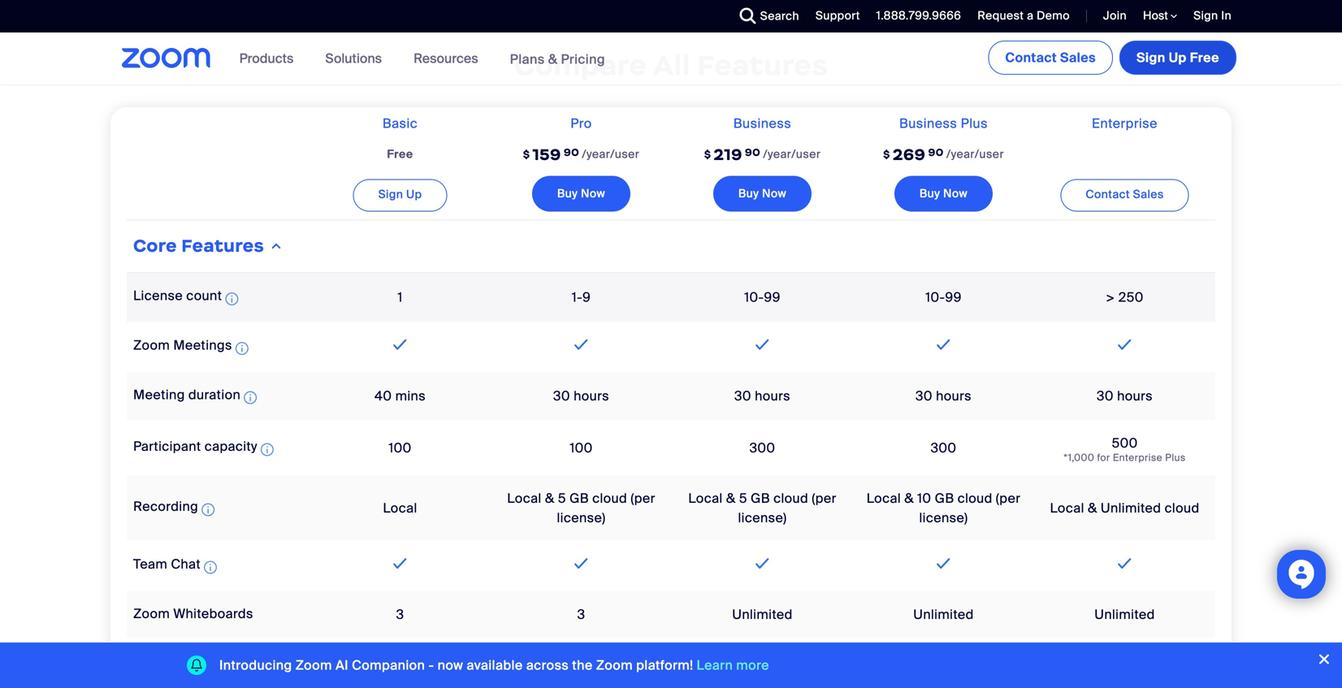 Task type: vqa. For each thing, say whether or not it's contained in the screenshot.


Task type: describe. For each thing, give the bounding box(es) containing it.
search
[[760, 9, 800, 24]]

1 year from the left
[[541, 673, 567, 688]]

1.888.799.9666
[[877, 8, 962, 23]]

core
[[133, 235, 177, 257]]

>
[[1106, 289, 1115, 306]]

90 for 219
[[745, 146, 761, 159]]

sign up
[[378, 187, 422, 202]]

4 hours from the left
[[1117, 388, 1153, 405]]

1 local & 5 gb cloud (per license) from the left
[[507, 490, 656, 527]]

1 10- from the left
[[745, 289, 764, 306]]

included image
[[752, 554, 773, 573]]

2 10-99 from the left
[[926, 289, 962, 306]]

sign up link
[[353, 179, 447, 212]]

2 10- from the left
[[926, 289, 945, 306]]

sign up free
[[1137, 49, 1220, 66]]

recording application
[[133, 498, 218, 520]]

sign for sign up
[[378, 187, 403, 202]]

(per inside local & 10 gb cloud (per license)
[[996, 490, 1021, 507]]

license count image
[[225, 289, 238, 309]]

2 300 from the left
[[931, 440, 957, 457]]

mins
[[395, 388, 426, 405]]

join
[[1104, 8, 1127, 23]]

local inside local & 10 gb cloud (per license)
[[867, 490, 901, 507]]

90 for 269
[[928, 146, 944, 159]]

1 (terms from the left
[[571, 673, 611, 688]]

chat
[[171, 556, 201, 573]]

1 30 hours from the left
[[553, 388, 609, 405]]

participant
[[133, 438, 201, 455]]

2 (per from the left
[[812, 490, 837, 507]]

zoom logo image
[[122, 48, 211, 68]]

plans
[[510, 51, 545, 68]]

products button
[[239, 33, 301, 85]]

10
[[918, 490, 932, 507]]

meeting duration application
[[133, 386, 260, 408]]

2 free premium zoom apps for 1 year (terms apply) from the left
[[681, 653, 844, 688]]

recording image
[[202, 500, 215, 520]]

pro
[[571, 115, 592, 132]]

$ for 219
[[704, 148, 711, 161]]

resources
[[414, 50, 478, 67]]

core features
[[133, 235, 264, 257]]

zoom inside application
[[133, 337, 170, 354]]

& inside product information navigation
[[548, 51, 558, 68]]

2 100 from the left
[[570, 440, 593, 457]]

apps
[[194, 652, 227, 669]]

1-9
[[572, 289, 591, 306]]

learn
[[697, 657, 733, 674]]

buy now link for 269
[[895, 176, 993, 212]]

team chat application
[[133, 556, 220, 577]]

1 apply) from the left
[[614, 673, 651, 688]]

sign up free button
[[1120, 41, 1237, 75]]

resources button
[[414, 33, 486, 85]]

3 30 hours from the left
[[916, 388, 972, 405]]

business for business
[[734, 115, 792, 132]]

meeting duration image
[[244, 388, 257, 408]]

-
[[429, 657, 434, 674]]

2 apps from the left
[[813, 653, 844, 670]]

duration
[[188, 386, 241, 403]]

0 horizontal spatial for
[[511, 673, 529, 688]]

license count
[[133, 287, 222, 304]]

request a demo
[[978, 8, 1070, 23]]

count
[[186, 287, 222, 304]]

available
[[467, 657, 523, 674]]

/year/user for 159
[[582, 147, 640, 162]]

pricing
[[561, 51, 605, 68]]

2 gb from the left
[[751, 490, 770, 507]]

1 3 from the left
[[396, 606, 404, 623]]

sales inside meetings navigation
[[1061, 49, 1096, 66]]

2 horizontal spatial 1
[[713, 673, 718, 688]]

now for 159
[[581, 186, 606, 201]]

2 license) from the left
[[738, 510, 787, 527]]

1 horizontal spatial 1
[[532, 673, 537, 688]]

1 99 from the left
[[764, 289, 781, 306]]

meeting duration
[[133, 386, 241, 403]]

$ 269 90 /year/user
[[883, 145, 1004, 165]]

1 hours from the left
[[574, 388, 609, 405]]

now
[[438, 657, 463, 674]]

free right the now
[[500, 653, 529, 670]]

1 (per from the left
[[631, 490, 656, 507]]

219
[[714, 145, 743, 165]]

for inside 500 *1,000 for enterprise plus
[[1097, 451, 1111, 464]]

contact inside core features application
[[1086, 187, 1130, 202]]

request
[[978, 8, 1024, 23]]

join link up meetings navigation
[[1104, 8, 1127, 23]]

0 vertical spatial enterprise
[[1092, 115, 1158, 132]]

recording
[[133, 498, 198, 515]]

participant capacity image
[[261, 440, 274, 460]]

essential apps
[[133, 652, 227, 669]]

500 *1,000 for enterprise plus
[[1064, 435, 1186, 464]]

$ for 269
[[883, 148, 891, 161]]

plans & pricing
[[510, 51, 605, 68]]

& inside local & 10 gb cloud (per license)
[[905, 490, 914, 507]]

1 free premium zoom apps for 1 year (terms apply) from the left
[[500, 653, 663, 688]]

search button
[[728, 0, 804, 33]]

solutions
[[325, 50, 382, 67]]

now for 269
[[943, 186, 968, 201]]

$ for 159
[[523, 148, 530, 161]]

zoom meetings
[[133, 337, 232, 354]]

zoom meetings application
[[133, 337, 252, 358]]

license
[[133, 287, 183, 304]]

buy for 159
[[557, 186, 578, 201]]

support
[[816, 8, 860, 23]]

the
[[572, 657, 593, 674]]

1 horizontal spatial for
[[693, 673, 710, 688]]

9
[[583, 289, 591, 306]]

products
[[239, 50, 294, 67]]

features inside cell
[[181, 235, 264, 257]]

product information navigation
[[227, 33, 618, 86]]

40
[[375, 388, 392, 405]]

participant capacity application
[[133, 438, 277, 460]]

basic
[[383, 115, 418, 132]]

right image
[[268, 239, 285, 253]]

team chat
[[133, 556, 201, 573]]

meeting
[[133, 386, 185, 403]]

participant capacity
[[133, 438, 258, 455]]

0 vertical spatial plus
[[961, 115, 988, 132]]

$ 219 90 /year/user
[[704, 145, 821, 165]]

compare
[[514, 48, 647, 83]]

compare all features
[[514, 48, 828, 83]]

2 5 from the left
[[739, 490, 748, 507]]

license) inside local & 10 gb cloud (per license)
[[920, 510, 968, 527]]

business plus
[[900, 115, 988, 132]]



Task type: locate. For each thing, give the bounding box(es) containing it.
0 horizontal spatial /year/user
[[582, 147, 640, 162]]

buy now link for 159
[[532, 176, 631, 212]]

/year/user inside $ 219 90 /year/user
[[763, 147, 821, 162]]

3 gb from the left
[[935, 490, 955, 507]]

0 horizontal spatial 10-99
[[745, 289, 781, 306]]

team chat image
[[204, 558, 217, 577]]

0 horizontal spatial (terms
[[571, 673, 611, 688]]

$ left 159
[[523, 148, 530, 161]]

license)
[[557, 510, 606, 527], [738, 510, 787, 527], [920, 510, 968, 527]]

contact sales link inside core features application
[[1061, 179, 1189, 212]]

0 vertical spatial contact sales
[[1006, 49, 1096, 66]]

90 right 159
[[564, 146, 580, 159]]

1 vertical spatial sign
[[1137, 49, 1166, 66]]

buy now link
[[532, 176, 631, 212], [713, 176, 812, 212], [895, 176, 993, 212]]

/year/user for 219
[[763, 147, 821, 162]]

contact
[[1006, 49, 1057, 66], [1086, 187, 1130, 202]]

zoom up essential
[[133, 605, 170, 623]]

159
[[533, 145, 561, 165]]

2 horizontal spatial buy now link
[[895, 176, 993, 212]]

1 horizontal spatial (per
[[812, 490, 837, 507]]

1 horizontal spatial apps
[[813, 653, 844, 670]]

solutions button
[[325, 33, 389, 85]]

0 horizontal spatial gb
[[570, 490, 589, 507]]

2 horizontal spatial gb
[[935, 490, 955, 507]]

$ inside $ 219 90 /year/user
[[704, 148, 711, 161]]

0 horizontal spatial business
[[734, 115, 792, 132]]

2 30 from the left
[[735, 388, 752, 405]]

1 horizontal spatial 10-
[[926, 289, 945, 306]]

500
[[1112, 435, 1138, 452]]

contact sales link inside meetings navigation
[[989, 41, 1113, 75]]

sign in link
[[1182, 0, 1240, 33], [1194, 8, 1232, 23]]

269
[[893, 145, 926, 165]]

sign inside core features application
[[378, 187, 403, 202]]

zoom
[[133, 337, 170, 354], [133, 605, 170, 623], [591, 653, 628, 670], [773, 653, 809, 670], [296, 657, 332, 674], [596, 657, 633, 674]]

2 buy now from the left
[[739, 186, 787, 201]]

/year/user down pro
[[582, 147, 640, 162]]

contact sales link
[[989, 41, 1113, 75], [1061, 179, 1189, 212]]

1 horizontal spatial features
[[697, 48, 828, 83]]

/year/user inside $ 159 90 /year/user
[[582, 147, 640, 162]]

0 horizontal spatial free premium zoom apps for 1 year (terms apply)
[[500, 653, 663, 688]]

platform!
[[636, 657, 694, 674]]

learn more link
[[697, 657, 769, 674]]

1
[[398, 289, 403, 306], [532, 673, 537, 688], [713, 673, 718, 688]]

now down $ 219 90 /year/user
[[762, 186, 787, 201]]

0 vertical spatial contact sales link
[[989, 41, 1113, 75]]

0 horizontal spatial up
[[406, 187, 422, 202]]

1 apps from the left
[[632, 653, 663, 670]]

buy for 269
[[920, 186, 940, 201]]

10-99
[[745, 289, 781, 306], [926, 289, 962, 306]]

ai
[[336, 657, 349, 674]]

1 /year/user from the left
[[582, 147, 640, 162]]

sign down "basic" in the left of the page
[[378, 187, 403, 202]]

3 90 from the left
[[928, 146, 944, 159]]

plus up $ 269 90 /year/user
[[961, 115, 988, 132]]

year right platform!
[[722, 673, 748, 688]]

2 horizontal spatial for
[[1097, 451, 1111, 464]]

/year/user for 269
[[947, 147, 1004, 162]]

1 gb from the left
[[570, 490, 589, 507]]

companion
[[352, 657, 425, 674]]

1 horizontal spatial sales
[[1133, 187, 1164, 202]]

capacity
[[205, 438, 258, 455]]

90
[[564, 146, 580, 159], [745, 146, 761, 159], [928, 146, 944, 159]]

3 up companion
[[396, 606, 404, 623]]

1 horizontal spatial license)
[[738, 510, 787, 527]]

100
[[389, 440, 412, 457], [570, 440, 593, 457]]

buy now for 219
[[739, 186, 787, 201]]

$ inside $ 269 90 /year/user
[[883, 148, 891, 161]]

/year/user inside $ 269 90 /year/user
[[947, 147, 1004, 162]]

sign inside 'button'
[[1137, 49, 1166, 66]]

contact sales inside meetings navigation
[[1006, 49, 1096, 66]]

cell
[[853, 638, 1035, 688], [1035, 638, 1216, 688], [310, 654, 491, 688]]

apply) right the
[[614, 673, 651, 688]]

gb inside local & 10 gb cloud (per license)
[[935, 490, 955, 507]]

1 horizontal spatial up
[[1169, 49, 1187, 66]]

included image
[[389, 335, 411, 354], [571, 335, 592, 354], [752, 335, 773, 354], [933, 335, 955, 354], [1114, 335, 1136, 354], [389, 554, 411, 573], [571, 554, 592, 573], [933, 554, 955, 573], [1114, 554, 1136, 573]]

year
[[541, 673, 567, 688], [722, 673, 748, 688]]

plus inside 500 *1,000 for enterprise plus
[[1166, 451, 1186, 464]]

3
[[396, 606, 404, 623], [577, 606, 585, 623]]

features
[[697, 48, 828, 83], [181, 235, 264, 257]]

business up $ 219 90 /year/user
[[734, 115, 792, 132]]

up down "basic" in the left of the page
[[406, 187, 422, 202]]

free premium zoom apps for 1 year (terms apply)
[[500, 653, 663, 688], [681, 653, 844, 688]]

1 horizontal spatial 5
[[739, 490, 748, 507]]

90 right 219
[[745, 146, 761, 159]]

2 horizontal spatial (per
[[996, 490, 1021, 507]]

1 5 from the left
[[558, 490, 566, 507]]

plus right "500"
[[1166, 451, 1186, 464]]

hours
[[574, 388, 609, 405], [755, 388, 791, 405], [936, 388, 972, 405], [1117, 388, 1153, 405]]

2 /year/user from the left
[[763, 147, 821, 162]]

buy down $ 219 90 /year/user
[[739, 186, 759, 201]]

90 inside $ 269 90 /year/user
[[928, 146, 944, 159]]

4 30 hours from the left
[[1097, 388, 1153, 405]]

1 horizontal spatial 90
[[745, 146, 761, 159]]

> 250
[[1106, 289, 1144, 306]]

2 99 from the left
[[945, 289, 962, 306]]

2 90 from the left
[[745, 146, 761, 159]]

1 horizontal spatial plus
[[1166, 451, 1186, 464]]

sales
[[1061, 49, 1096, 66], [1133, 187, 1164, 202]]

demo
[[1037, 8, 1070, 23]]

90 inside $ 219 90 /year/user
[[745, 146, 761, 159]]

gb
[[570, 490, 589, 507], [751, 490, 770, 507], [935, 490, 955, 507]]

$ 159 90 /year/user
[[523, 145, 640, 165]]

/year/user down the business plus
[[947, 147, 1004, 162]]

1 horizontal spatial year
[[722, 673, 748, 688]]

0 horizontal spatial license)
[[557, 510, 606, 527]]

all
[[653, 48, 691, 83]]

up for sign up free
[[1169, 49, 1187, 66]]

2 horizontal spatial buy
[[920, 186, 940, 201]]

1 horizontal spatial business
[[900, 115, 958, 132]]

enterprise
[[1092, 115, 1158, 132], [1113, 451, 1163, 464]]

zoom left ai
[[296, 657, 332, 674]]

2 year from the left
[[722, 673, 748, 688]]

0 horizontal spatial 1
[[398, 289, 403, 306]]

buy now down $ 219 90 /year/user
[[739, 186, 787, 201]]

zoom meetings image
[[236, 339, 249, 358]]

30
[[553, 388, 570, 405], [735, 388, 752, 405], [916, 388, 933, 405], [1097, 388, 1114, 405]]

1 vertical spatial up
[[406, 187, 422, 202]]

&
[[548, 51, 558, 68], [545, 490, 555, 507], [726, 490, 736, 507], [905, 490, 914, 507], [1088, 500, 1098, 517]]

/year/user
[[582, 147, 640, 162], [763, 147, 821, 162], [947, 147, 1004, 162]]

now down $ 269 90 /year/user
[[943, 186, 968, 201]]

free inside 'button'
[[1190, 49, 1220, 66]]

1 buy now link from the left
[[532, 176, 631, 212]]

0 vertical spatial sales
[[1061, 49, 1096, 66]]

1 horizontal spatial 100
[[570, 440, 593, 457]]

for
[[1097, 451, 1111, 464], [511, 673, 529, 688], [693, 673, 710, 688]]

3 30 from the left
[[916, 388, 933, 405]]

zoom right more
[[773, 653, 809, 670]]

(terms right the across
[[571, 673, 611, 688]]

2 $ from the left
[[704, 148, 711, 161]]

0 horizontal spatial features
[[181, 235, 264, 257]]

2 horizontal spatial /year/user
[[947, 147, 1004, 162]]

host button
[[1143, 8, 1178, 24]]

1 vertical spatial contact
[[1086, 187, 1130, 202]]

buy now for 159
[[557, 186, 606, 201]]

across
[[526, 657, 569, 674]]

banner containing contact sales
[[102, 33, 1240, 86]]

1 vertical spatial features
[[181, 235, 264, 257]]

(per
[[631, 490, 656, 507], [812, 490, 837, 507], [996, 490, 1021, 507]]

free left more
[[681, 653, 710, 670]]

1 horizontal spatial 300
[[931, 440, 957, 457]]

sales inside core features application
[[1133, 187, 1164, 202]]

buy now link for 219
[[713, 176, 812, 212]]

0 vertical spatial contact
[[1006, 49, 1057, 66]]

0 horizontal spatial year
[[541, 673, 567, 688]]

2 3 from the left
[[577, 606, 585, 623]]

0 horizontal spatial (per
[[631, 490, 656, 507]]

business up $ 269 90 /year/user
[[900, 115, 958, 132]]

buy now link down $ 269 90 /year/user
[[895, 176, 993, 212]]

1 horizontal spatial buy now
[[739, 186, 787, 201]]

3 buy now from the left
[[920, 186, 968, 201]]

2 horizontal spatial sign
[[1194, 8, 1219, 23]]

plans & pricing link
[[510, 51, 605, 68], [510, 51, 605, 68]]

enterprise up the local & unlimited cloud
[[1113, 451, 1163, 464]]

2 horizontal spatial license)
[[920, 510, 968, 527]]

1 horizontal spatial 3
[[577, 606, 585, 623]]

2 hours from the left
[[755, 388, 791, 405]]

0 vertical spatial features
[[697, 48, 828, 83]]

1 horizontal spatial buy
[[739, 186, 759, 201]]

250
[[1119, 289, 1144, 306]]

0 vertical spatial sign
[[1194, 8, 1219, 23]]

1 $ from the left
[[523, 148, 530, 161]]

1 vertical spatial contact sales
[[1086, 187, 1164, 202]]

1 horizontal spatial premium
[[713, 653, 769, 670]]

2 horizontal spatial buy now
[[920, 186, 968, 201]]

1 90 from the left
[[564, 146, 580, 159]]

1 horizontal spatial 99
[[945, 289, 962, 306]]

zoom right the
[[596, 657, 633, 674]]

core features cell
[[127, 227, 1216, 266]]

2 30 hours from the left
[[735, 388, 791, 405]]

3 license) from the left
[[920, 510, 968, 527]]

2 now from the left
[[762, 186, 787, 201]]

2 premium from the left
[[713, 653, 769, 670]]

1 30 from the left
[[553, 388, 570, 405]]

premium right available
[[532, 653, 588, 670]]

3 now from the left
[[943, 186, 968, 201]]

free down "basic" in the left of the page
[[387, 147, 413, 162]]

year left the
[[541, 673, 567, 688]]

1 horizontal spatial apply)
[[795, 673, 833, 688]]

2 buy from the left
[[739, 186, 759, 201]]

buy now link down $ 219 90 /year/user
[[713, 176, 812, 212]]

0 horizontal spatial $
[[523, 148, 530, 161]]

apps right more
[[813, 653, 844, 670]]

0 horizontal spatial 10-
[[745, 289, 764, 306]]

local
[[507, 490, 542, 507], [689, 490, 723, 507], [867, 490, 901, 507], [383, 500, 417, 517], [1050, 500, 1085, 517]]

2 horizontal spatial $
[[883, 148, 891, 161]]

up down host dropdown button
[[1169, 49, 1187, 66]]

0 horizontal spatial 3
[[396, 606, 404, 623]]

buy down $ 159 90 /year/user
[[557, 186, 578, 201]]

$ left 269 at top
[[883, 148, 891, 161]]

premium
[[532, 653, 588, 670], [713, 653, 769, 670]]

0 horizontal spatial now
[[581, 186, 606, 201]]

now down $ 159 90 /year/user
[[581, 186, 606, 201]]

introducing
[[219, 657, 292, 674]]

1 vertical spatial sales
[[1133, 187, 1164, 202]]

3 /year/user from the left
[[947, 147, 1004, 162]]

support link
[[804, 0, 864, 33], [816, 8, 860, 23]]

features up count
[[181, 235, 264, 257]]

apply)
[[614, 673, 651, 688], [795, 673, 833, 688]]

0 horizontal spatial local & 5 gb cloud (per license)
[[507, 490, 656, 527]]

0 vertical spatial up
[[1169, 49, 1187, 66]]

buy now down $ 269 90 /year/user
[[920, 186, 968, 201]]

$
[[523, 148, 530, 161], [704, 148, 711, 161], [883, 148, 891, 161]]

meetings navigation
[[985, 33, 1240, 78]]

buy for 219
[[739, 186, 759, 201]]

(terms
[[571, 673, 611, 688], [752, 673, 792, 688]]

license count application
[[133, 287, 242, 309]]

premium right platform!
[[713, 653, 769, 670]]

1 horizontal spatial now
[[762, 186, 787, 201]]

/year/user right 219
[[763, 147, 821, 162]]

0 horizontal spatial buy now
[[557, 186, 606, 201]]

local & unlimited cloud
[[1050, 500, 1200, 517]]

90 for 159
[[564, 146, 580, 159]]

local & 5 gb cloud (per license)
[[507, 490, 656, 527], [689, 490, 837, 527]]

1 horizontal spatial buy now link
[[713, 176, 812, 212]]

0 horizontal spatial 99
[[764, 289, 781, 306]]

1 horizontal spatial 10-99
[[926, 289, 962, 306]]

1 horizontal spatial $
[[704, 148, 711, 161]]

1 buy from the left
[[557, 186, 578, 201]]

sign down host
[[1137, 49, 1166, 66]]

buy now for 269
[[920, 186, 968, 201]]

team
[[133, 556, 168, 573]]

1 business from the left
[[734, 115, 792, 132]]

1 horizontal spatial /year/user
[[763, 147, 821, 162]]

300
[[750, 440, 776, 457], [931, 440, 957, 457]]

40 mins
[[375, 388, 426, 405]]

now for 219
[[762, 186, 787, 201]]

features down search button
[[697, 48, 828, 83]]

1 horizontal spatial gb
[[751, 490, 770, 507]]

1 10-99 from the left
[[745, 289, 781, 306]]

1 premium from the left
[[532, 653, 588, 670]]

1 horizontal spatial (terms
[[752, 673, 792, 688]]

a
[[1027, 8, 1034, 23]]

1 horizontal spatial free premium zoom apps for 1 year (terms apply)
[[681, 653, 844, 688]]

meetings
[[173, 337, 232, 354]]

sign in
[[1194, 8, 1232, 23]]

0 horizontal spatial sales
[[1061, 49, 1096, 66]]

buy now down $ 159 90 /year/user
[[557, 186, 606, 201]]

0 horizontal spatial 300
[[750, 440, 776, 457]]

contact inside meetings navigation
[[1006, 49, 1057, 66]]

1 horizontal spatial contact
[[1086, 187, 1130, 202]]

2 apply) from the left
[[795, 673, 833, 688]]

0 horizontal spatial 90
[[564, 146, 580, 159]]

1 vertical spatial enterprise
[[1113, 451, 1163, 464]]

in
[[1222, 8, 1232, 23]]

free down sign in
[[1190, 49, 1220, 66]]

0 horizontal spatial apply)
[[614, 673, 651, 688]]

0 horizontal spatial plus
[[961, 115, 988, 132]]

1 300 from the left
[[750, 440, 776, 457]]

zoom left platform!
[[591, 653, 628, 670]]

buy now link down $ 159 90 /year/user
[[532, 176, 631, 212]]

business for business plus
[[900, 115, 958, 132]]

0 horizontal spatial 5
[[558, 490, 566, 507]]

buy
[[557, 186, 578, 201], [739, 186, 759, 201], [920, 186, 940, 201]]

zoom down license
[[133, 337, 170, 354]]

1 horizontal spatial sign
[[1137, 49, 1166, 66]]

4 30 from the left
[[1097, 388, 1114, 405]]

$ left 219
[[704, 148, 711, 161]]

*1,000
[[1064, 451, 1095, 464]]

2 horizontal spatial 90
[[928, 146, 944, 159]]

1 100 from the left
[[389, 440, 412, 457]]

up for sign up
[[406, 187, 422, 202]]

cloud
[[593, 490, 627, 507], [774, 490, 809, 507], [958, 490, 993, 507], [1165, 500, 1200, 517]]

90 inside $ 159 90 /year/user
[[564, 146, 580, 159]]

3 hours from the left
[[936, 388, 972, 405]]

$ inside $ 159 90 /year/user
[[523, 148, 530, 161]]

apps
[[632, 653, 663, 670], [813, 653, 844, 670]]

1 horizontal spatial local & 5 gb cloud (per license)
[[689, 490, 837, 527]]

2 business from the left
[[900, 115, 958, 132]]

buy down $ 269 90 /year/user
[[920, 186, 940, 201]]

2 local & 5 gb cloud (per license) from the left
[[689, 490, 837, 527]]

contact sales inside core features application
[[1086, 187, 1164, 202]]

2 buy now link from the left
[[713, 176, 812, 212]]

3 buy from the left
[[920, 186, 940, 201]]

up inside the sign up link
[[406, 187, 422, 202]]

request a demo link
[[966, 0, 1074, 33], [978, 8, 1070, 23]]

1 vertical spatial plus
[[1166, 451, 1186, 464]]

essential
[[133, 652, 191, 669]]

1-
[[572, 289, 583, 306]]

banner
[[102, 33, 1240, 86]]

1 now from the left
[[581, 186, 606, 201]]

3 buy now link from the left
[[895, 176, 993, 212]]

enterprise down meetings navigation
[[1092, 115, 1158, 132]]

up inside sign up free 'button'
[[1169, 49, 1187, 66]]

sign for sign up free
[[1137, 49, 1166, 66]]

more
[[736, 657, 769, 674]]

apps right the
[[632, 653, 663, 670]]

1 vertical spatial contact sales link
[[1061, 179, 1189, 212]]

plus
[[961, 115, 988, 132], [1166, 451, 1186, 464]]

0 horizontal spatial contact
[[1006, 49, 1057, 66]]

1 buy now from the left
[[557, 186, 606, 201]]

for left more
[[693, 673, 710, 688]]

whiteboards
[[173, 605, 253, 623]]

(terms right learn
[[752, 673, 792, 688]]

0 horizontal spatial premium
[[532, 653, 588, 670]]

2 vertical spatial sign
[[378, 187, 403, 202]]

enterprise inside 500 *1,000 for enterprise plus
[[1113, 451, 1163, 464]]

apply) right more
[[795, 673, 833, 688]]

0 horizontal spatial sign
[[378, 187, 403, 202]]

local & 10 gb cloud (per license)
[[867, 490, 1021, 527]]

free
[[1190, 49, 1220, 66], [387, 147, 413, 162], [500, 653, 529, 670], [681, 653, 710, 670]]

2 horizontal spatial now
[[943, 186, 968, 201]]

3 up the
[[577, 606, 585, 623]]

core features application
[[127, 107, 1216, 688]]

for right *1,000
[[1097, 451, 1111, 464]]

0 horizontal spatial 100
[[389, 440, 412, 457]]

buy now
[[557, 186, 606, 201], [739, 186, 787, 201], [920, 186, 968, 201]]

1 license) from the left
[[557, 510, 606, 527]]

zoom whiteboards
[[133, 605, 253, 623]]

cloud inside local & 10 gb cloud (per license)
[[958, 490, 993, 507]]

introducing zoom ai companion - now available across the zoom platform! learn more
[[219, 657, 769, 674]]

30 hours
[[553, 388, 609, 405], [735, 388, 791, 405], [916, 388, 972, 405], [1097, 388, 1153, 405]]

host
[[1143, 8, 1171, 23]]

90 right 269 at top
[[928, 146, 944, 159]]

for left the
[[511, 673, 529, 688]]

join link left host
[[1091, 0, 1131, 33]]

0 horizontal spatial buy now link
[[532, 176, 631, 212]]

0 horizontal spatial apps
[[632, 653, 663, 670]]

3 $ from the left
[[883, 148, 891, 161]]

sign left in
[[1194, 8, 1219, 23]]

3 (per from the left
[[996, 490, 1021, 507]]

0 horizontal spatial buy
[[557, 186, 578, 201]]

2 (terms from the left
[[752, 673, 792, 688]]

sign for sign in
[[1194, 8, 1219, 23]]



